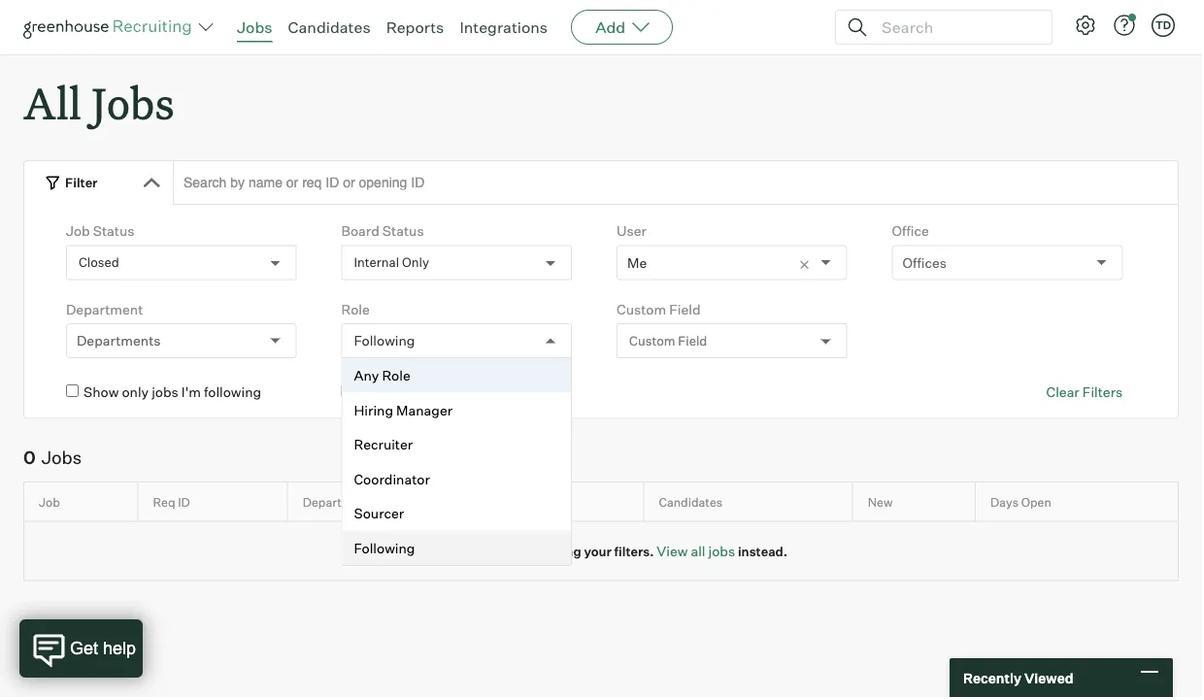 Task type: vqa. For each thing, say whether or not it's contained in the screenshot.
"resumes"
no



Task type: locate. For each thing, give the bounding box(es) containing it.
jobs link
[[237, 17, 272, 37]]

custom down me on the top right of the page
[[629, 333, 675, 349]]

0 vertical spatial custom field
[[617, 301, 701, 318]]

reports link
[[386, 17, 444, 37]]

req
[[153, 494, 175, 509]]

jobs right all
[[708, 542, 735, 559]]

1 vertical spatial role
[[382, 367, 410, 384]]

0 vertical spatial following
[[354, 333, 415, 350]]

id
[[178, 494, 190, 509]]

custom field
[[617, 301, 701, 318], [629, 333, 707, 349]]

your
[[584, 543, 612, 559]]

job status
[[66, 223, 134, 240]]

template
[[427, 384, 484, 401]]

1 horizontal spatial status
[[382, 223, 424, 240]]

all
[[691, 542, 705, 559]]

role down internal
[[341, 301, 370, 318]]

2 only from the left
[[397, 384, 424, 401]]

only
[[122, 384, 149, 401], [397, 384, 424, 401]]

jobs right no
[[494, 543, 520, 559]]

1 vertical spatial field
[[678, 333, 707, 349]]

reports
[[386, 17, 444, 37]]

0 vertical spatial department
[[66, 301, 143, 318]]

department up departments
[[66, 301, 143, 318]]

1 horizontal spatial show
[[359, 384, 394, 401]]

department
[[66, 301, 143, 318], [303, 494, 371, 509]]

job for job
[[39, 494, 60, 509]]

1 show from the left
[[83, 384, 119, 401]]

only down departments
[[122, 384, 149, 401]]

following
[[354, 333, 415, 350], [354, 540, 415, 557]]

hiring
[[354, 402, 393, 419]]

1 vertical spatial custom
[[629, 333, 675, 349]]

0 vertical spatial role
[[341, 301, 370, 318]]

department down coordinator
[[303, 494, 371, 509]]

recruiter
[[354, 436, 413, 453]]

custom field down me option
[[617, 301, 701, 318]]

1 only from the left
[[122, 384, 149, 401]]

1 horizontal spatial job
[[66, 223, 90, 240]]

Search text field
[[877, 13, 1034, 41]]

only up the hiring manager
[[397, 384, 424, 401]]

jobs
[[152, 384, 178, 401], [487, 384, 514, 401], [708, 542, 735, 559], [494, 543, 520, 559]]

candidates right "jobs" "link" on the left top
[[288, 17, 371, 37]]

job up closed
[[66, 223, 90, 240]]

2 vertical spatial jobs
[[41, 447, 82, 469]]

status for board status
[[382, 223, 424, 240]]

0 horizontal spatial job
[[39, 494, 60, 509]]

jobs right 0 at the left bottom of page
[[41, 447, 82, 469]]

1 vertical spatial jobs
[[91, 74, 174, 131]]

0 horizontal spatial status
[[93, 223, 134, 240]]

1 vertical spatial custom field
[[629, 333, 707, 349]]

0 vertical spatial job
[[66, 223, 90, 240]]

1 horizontal spatial candidates
[[659, 494, 723, 509]]

job
[[66, 223, 90, 240], [39, 494, 60, 509]]

following down sourcer at the bottom left of the page
[[354, 540, 415, 557]]

field
[[669, 301, 701, 318], [678, 333, 707, 349]]

2 show from the left
[[359, 384, 394, 401]]

days
[[990, 494, 1019, 509]]

role
[[341, 301, 370, 318], [382, 367, 410, 384]]

1 vertical spatial department
[[303, 494, 371, 509]]

Show only jobs I'm following checkbox
[[66, 385, 79, 397]]

all
[[23, 74, 81, 131]]

jobs down greenhouse recruiting image
[[91, 74, 174, 131]]

clear value image
[[798, 258, 811, 272]]

jobs
[[237, 17, 272, 37], [91, 74, 174, 131], [41, 447, 82, 469]]

1 vertical spatial job
[[39, 494, 60, 509]]

custom
[[617, 301, 666, 318], [629, 333, 675, 349]]

days open
[[990, 494, 1051, 509]]

status
[[93, 223, 134, 240], [382, 223, 424, 240]]

any
[[354, 367, 379, 384]]

me
[[627, 254, 647, 271]]

candidates up view all jobs link
[[659, 494, 723, 509]]

no
[[476, 543, 492, 559]]

role right any
[[382, 367, 410, 384]]

integrations link
[[460, 17, 548, 37]]

1 following from the top
[[354, 333, 415, 350]]

custom down me option
[[617, 301, 666, 318]]

job down 0 jobs
[[39, 494, 60, 509]]

view all jobs link
[[657, 542, 735, 559]]

1 horizontal spatial only
[[397, 384, 424, 401]]

jobs left "candidates" link
[[237, 17, 272, 37]]

show right "show only jobs i'm following" checkbox
[[83, 384, 119, 401]]

0
[[23, 447, 36, 469]]

user
[[617, 223, 647, 240]]

board status
[[341, 223, 424, 240]]

status up internal only
[[382, 223, 424, 240]]

job for job status
[[66, 223, 90, 240]]

0 jobs
[[23, 447, 82, 469]]

0 horizontal spatial department
[[66, 301, 143, 318]]

filters
[[1082, 384, 1123, 401]]

open
[[1021, 494, 1051, 509]]

0 horizontal spatial only
[[122, 384, 149, 401]]

0 vertical spatial jobs
[[237, 17, 272, 37]]

there
[[415, 543, 451, 559]]

viewed
[[1024, 669, 1073, 686]]

show
[[83, 384, 119, 401], [359, 384, 394, 401]]

0 horizontal spatial candidates
[[288, 17, 371, 37]]

status for job status
[[93, 223, 134, 240]]

show only template jobs
[[359, 384, 514, 401]]

only for template
[[397, 384, 424, 401]]

1 status from the left
[[93, 223, 134, 240]]

candidates
[[288, 17, 371, 37], [659, 494, 723, 509]]

0 horizontal spatial role
[[341, 301, 370, 318]]

i'm
[[181, 384, 201, 401]]

are
[[454, 543, 474, 559]]

view
[[657, 542, 688, 559]]

0 horizontal spatial show
[[83, 384, 119, 401]]

1 horizontal spatial jobs
[[91, 74, 174, 131]]

new
[[868, 494, 893, 509]]

candidates link
[[288, 17, 371, 37]]

sourcer
[[354, 505, 404, 522]]

0 horizontal spatial jobs
[[41, 447, 82, 469]]

custom field down me on the top right of the page
[[629, 333, 707, 349]]

1 vertical spatial following
[[354, 540, 415, 557]]

2 status from the left
[[382, 223, 424, 240]]

following up any role
[[354, 333, 415, 350]]

jobs left i'm
[[152, 384, 178, 401]]

show up hiring on the left bottom
[[359, 384, 394, 401]]

status up closed
[[93, 223, 134, 240]]

Search by name or req ID or opening ID text field
[[173, 160, 1179, 205]]

manager
[[396, 402, 453, 419]]

departments
[[77, 332, 161, 349]]

configure image
[[1074, 14, 1097, 37]]

following
[[204, 384, 261, 401]]

clear value element
[[798, 246, 821, 279]]



Task type: describe. For each thing, give the bounding box(es) containing it.
recently viewed
[[963, 669, 1073, 686]]

td button
[[1152, 14, 1175, 37]]

0 vertical spatial field
[[669, 301, 701, 318]]

1 vertical spatial candidates
[[659, 494, 723, 509]]

td
[[1155, 18, 1171, 32]]

matching
[[523, 543, 581, 559]]

any role
[[354, 367, 410, 384]]

coordinator
[[354, 471, 430, 488]]

1 horizontal spatial department
[[303, 494, 371, 509]]

there are no jobs matching your filters. view all jobs instead.
[[415, 542, 788, 559]]

filters.
[[614, 543, 654, 559]]

internal
[[354, 255, 399, 270]]

0 vertical spatial candidates
[[288, 17, 371, 37]]

jobs for 0 jobs
[[41, 447, 82, 469]]

instead.
[[738, 543, 788, 559]]

2 horizontal spatial jobs
[[237, 17, 272, 37]]

show only jobs i'm following
[[83, 384, 261, 401]]

offices
[[903, 254, 947, 271]]

clear filters link
[[1046, 383, 1123, 402]]

integrations
[[460, 17, 548, 37]]

me option
[[627, 254, 647, 271]]

add
[[595, 17, 625, 37]]

recently
[[963, 669, 1021, 686]]

office
[[892, 223, 929, 240]]

hiring manager
[[354, 402, 453, 419]]

clear
[[1046, 384, 1079, 401]]

all jobs
[[23, 74, 174, 131]]

clear filters
[[1046, 384, 1123, 401]]

closed
[[79, 255, 119, 270]]

req id
[[153, 494, 190, 509]]

filter
[[65, 174, 98, 190]]

2 following from the top
[[354, 540, 415, 557]]

jobs for all jobs
[[91, 74, 174, 131]]

jobs inside there are no jobs matching your filters. view all jobs instead.
[[494, 543, 520, 559]]

td button
[[1148, 10, 1179, 41]]

1 horizontal spatial role
[[382, 367, 410, 384]]

only for jobs
[[122, 384, 149, 401]]

Show only template jobs checkbox
[[341, 385, 354, 397]]

add button
[[571, 10, 673, 45]]

show for show only template jobs
[[359, 384, 394, 401]]

only
[[402, 255, 429, 270]]

show for show only jobs i'm following
[[83, 384, 119, 401]]

internal only
[[354, 255, 429, 270]]

board
[[341, 223, 379, 240]]

jobs right template
[[487, 384, 514, 401]]

0 vertical spatial custom
[[617, 301, 666, 318]]

greenhouse recruiting image
[[23, 16, 198, 39]]



